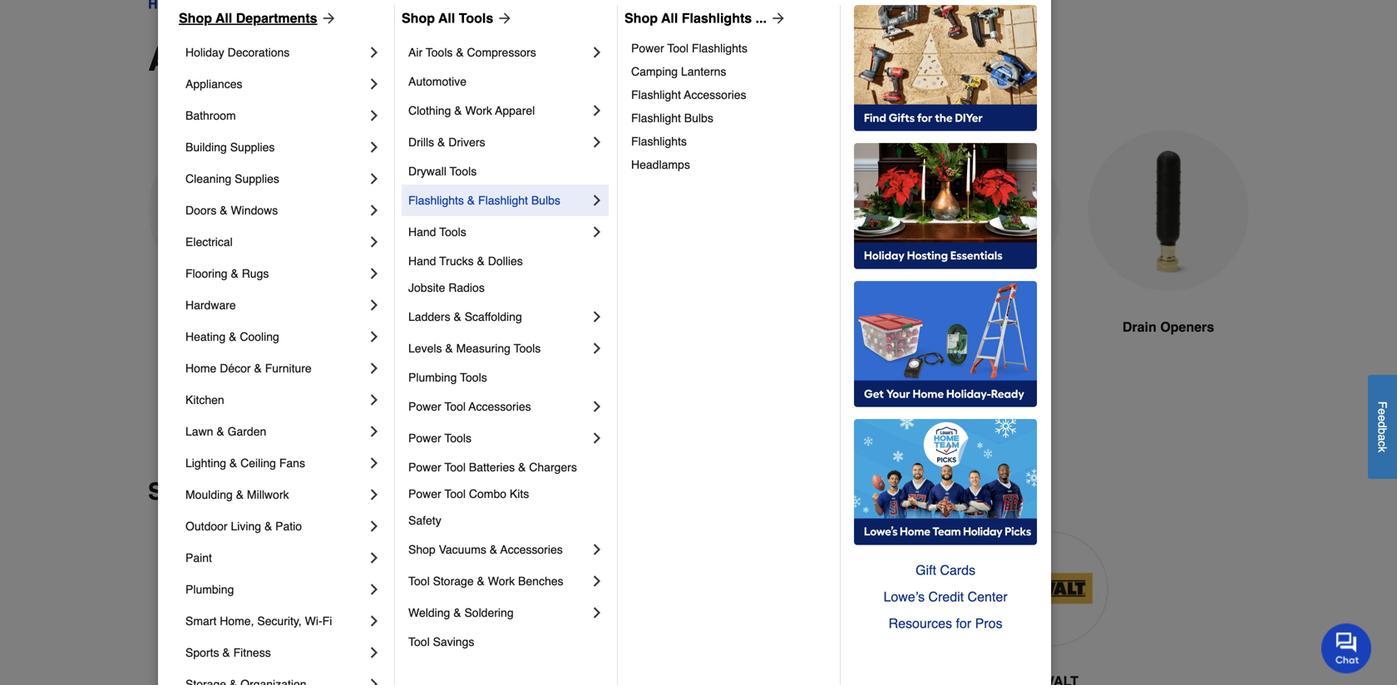 Task type: describe. For each thing, give the bounding box(es) containing it.
appliances link
[[186, 68, 366, 100]]

chevron right image for hand tools
[[589, 224, 606, 240]]

power tool accessories
[[409, 400, 531, 413]]

ladders & scaffolding
[[409, 310, 522, 324]]

flashlights inside the power tool flashlights link
[[692, 42, 748, 55]]

b
[[1377, 428, 1390, 435]]

windows
[[231, 204, 278, 217]]

chevron right image for holiday decorations
[[366, 44, 383, 61]]

chevron right image for tool storage & work benches
[[589, 573, 606, 590]]

& inside the drain cleaners & chemicals
[[649, 319, 658, 335]]

moulding & millwork
[[186, 488, 289, 502]]

tool for flashlights
[[668, 42, 689, 55]]

hand tools
[[409, 225, 467, 239]]

tool inside the tool storage & work benches link
[[409, 575, 430, 588]]

power tools link
[[409, 423, 589, 454]]

a brass craft music wire machine auger. image
[[336, 131, 498, 293]]

arrow right image for shop all tools
[[494, 10, 514, 27]]

supplies for cleaning supplies
[[235, 172, 279, 186]]

chevron right image for power tool accessories
[[589, 399, 606, 415]]

welding & soldering link
[[409, 597, 589, 629]]

chevron right image for sports & fitness
[[366, 645, 383, 661]]

drain for drain cleaners & chemicals
[[551, 319, 585, 335]]

0 vertical spatial accessories
[[684, 88, 747, 102]]

air tools & compressors
[[409, 46, 536, 59]]

& right air
[[433, 40, 457, 78]]

all for departments
[[216, 10, 232, 26]]

a black rubber plunger. image
[[712, 131, 874, 293]]

tool for batteries
[[445, 461, 466, 474]]

building supplies link
[[186, 131, 366, 163]]

sports & fitness link
[[186, 637, 366, 669]]

& right vacuums
[[490, 543, 498, 557]]

outdoor
[[186, 520, 228, 533]]

chevron right image for lawn & garden
[[366, 423, 383, 440]]

machine augers link
[[336, 131, 498, 377]]

& down shop all tools link
[[456, 46, 464, 59]]

augers for hand augers
[[224, 319, 270, 335]]

korky logo. image
[[853, 532, 968, 646]]

plumbing for plumbing
[[186, 583, 234, 597]]

chemicals
[[572, 339, 638, 355]]

resources
[[889, 616, 953, 631]]

resources for pros
[[889, 616, 1003, 631]]

cleaning
[[186, 172, 232, 186]]

power tool batteries & chargers link
[[409, 454, 606, 481]]

dollies
[[488, 255, 523, 268]]

1 vertical spatial work
[[488, 575, 515, 588]]

drain for drain snakes
[[939, 319, 973, 335]]

chevron right image for building supplies
[[366, 139, 383, 156]]

& right 'lawn'
[[217, 425, 224, 438]]

kits
[[510, 488, 529, 501]]

& right levels
[[445, 342, 453, 355]]

2 vertical spatial flashlight
[[478, 194, 528, 207]]

& right storage
[[477, 575, 485, 588]]

holiday decorations link
[[186, 37, 366, 68]]

0 vertical spatial bulbs
[[685, 111, 714, 125]]

chevron right image for home décor & furniture
[[366, 360, 383, 377]]

paint link
[[186, 542, 366, 574]]

power for power tools
[[409, 432, 442, 445]]

1 e from the top
[[1377, 409, 1390, 415]]

chevron right image for levels & measuring tools
[[589, 340, 606, 357]]

chevron right image for moulding & millwork
[[366, 487, 383, 503]]

sports & fitness
[[186, 646, 271, 660]]

get your home holiday-ready. image
[[854, 281, 1037, 408]]

hand trucks & dollies
[[409, 255, 523, 268]]

camping lanterns link
[[631, 60, 829, 83]]

soldering
[[465, 607, 514, 620]]

fi
[[323, 615, 332, 628]]

brand
[[246, 479, 314, 505]]

vacuums
[[439, 543, 487, 557]]

paint
[[186, 552, 212, 565]]

flashlights inside flashlights link
[[631, 135, 687, 148]]

home,
[[220, 615, 254, 628]]

shop for shop all tools
[[402, 10, 435, 26]]

tools for drywall tools
[[450, 165, 477, 178]]

welding & soldering
[[409, 607, 514, 620]]

decorations
[[228, 46, 290, 59]]

chevron right image for drills & drivers
[[589, 134, 606, 151]]

heating & cooling
[[186, 330, 279, 344]]

chevron right image for welding & soldering
[[589, 605, 606, 621]]

power for power tool accessories
[[409, 400, 442, 413]]

cleaners
[[589, 319, 645, 335]]

levels & measuring tools
[[409, 342, 541, 355]]

gift
[[916, 563, 937, 578]]

& right 'clothing'
[[454, 104, 462, 117]]

hand tools link
[[409, 216, 589, 248]]

tools for air tools & compressors
[[426, 46, 453, 59]]

chevron right image for smart home, security, wi-fi
[[366, 613, 383, 630]]

gift cards
[[916, 563, 976, 578]]

kitchen
[[186, 394, 224, 407]]

cleaning supplies
[[186, 172, 279, 186]]

chevron right image for air tools & compressors
[[589, 44, 606, 61]]

arrow right image for shop all flashlights ...
[[767, 10, 787, 27]]

shop for shop all departments
[[179, 10, 212, 26]]

chevron right image for lighting & ceiling fans
[[366, 455, 383, 472]]

hand augers link
[[148, 131, 309, 377]]

flashlights inside flashlights & flashlight bulbs link
[[409, 194, 464, 207]]

resources for pros link
[[854, 611, 1037, 637]]

power tool combo kits link
[[409, 481, 606, 508]]

& right welding in the bottom of the page
[[454, 607, 461, 620]]

& up kits
[[518, 461, 526, 474]]

& inside "link"
[[220, 204, 228, 217]]

tools up plumbing tools link
[[514, 342, 541, 355]]

arrow right image for shop all departments
[[317, 10, 337, 27]]

kitchen link
[[186, 384, 366, 416]]

chevron right image for heating & cooling
[[366, 329, 383, 345]]

tool storage & work benches
[[409, 575, 564, 588]]

hand trucks & dollies link
[[409, 248, 606, 275]]

hand augers
[[188, 319, 270, 335]]

0 horizontal spatial bulbs
[[532, 194, 561, 207]]

d
[[1377, 422, 1390, 428]]

compressors
[[467, 46, 536, 59]]

garden
[[228, 425, 266, 438]]

flooring
[[186, 267, 228, 280]]

& right décor at left
[[254, 362, 262, 375]]

electrical
[[186, 235, 233, 249]]

tool inside tool savings link
[[409, 636, 430, 649]]

chevron right image for doors & windows
[[366, 202, 383, 219]]

cobra logo. image
[[571, 532, 686, 646]]

flooring & rugs link
[[186, 258, 366, 290]]

chevron right image for ladders & scaffolding
[[589, 309, 606, 325]]

holiday hosting essentials. image
[[854, 143, 1037, 270]]

plumbing for plumbing tools
[[409, 371, 457, 384]]

doors
[[186, 204, 217, 217]]

& inside 'link'
[[477, 255, 485, 268]]

savings
[[433, 636, 475, 649]]

fans
[[279, 457, 305, 470]]

chevron right image for power tools
[[589, 430, 606, 447]]

all for flashlights
[[662, 10, 678, 26]]

chevron right image for cleaning supplies
[[366, 171, 383, 187]]

ladders
[[409, 310, 451, 324]]

flashlight bulbs link
[[631, 106, 829, 130]]

a cobra rubber bladder with brass fitting. image
[[1088, 131, 1250, 292]]

all for tools
[[439, 10, 455, 26]]

chat invite button image
[[1322, 623, 1373, 674]]

drain openers link
[[1088, 131, 1250, 377]]

shop all tools link
[[402, 8, 514, 28]]

electrical link
[[186, 226, 366, 258]]

smart home, security, wi-fi
[[186, 615, 332, 628]]

doors & windows link
[[186, 195, 366, 226]]

smart
[[186, 615, 217, 628]]

snakes
[[976, 319, 1023, 335]]

sports
[[186, 646, 219, 660]]

f e e d b a c k
[[1377, 401, 1390, 453]]

tools for power tools
[[445, 432, 472, 445]]

welding
[[409, 607, 450, 620]]

a yellow jug of drano commercial line drain cleaner. image
[[524, 131, 686, 292]]

f e e d b a c k button
[[1369, 375, 1398, 479]]

lawn & garden
[[186, 425, 266, 438]]

hardware
[[186, 299, 236, 312]]

& left ceiling
[[230, 457, 237, 470]]

shop for shop vacuums & accessories
[[409, 543, 436, 557]]

drywall tools link
[[409, 158, 606, 185]]

heating & cooling link
[[186, 321, 366, 353]]

shop for shop by brand
[[148, 479, 206, 505]]

shop for shop all flashlights ...
[[625, 10, 658, 26]]

pros
[[976, 616, 1003, 631]]

lawn
[[186, 425, 213, 438]]

& down drywall tools
[[467, 194, 475, 207]]

chevron right image for flooring & rugs
[[366, 265, 383, 282]]

scaffolding
[[465, 310, 522, 324]]



Task type: locate. For each thing, give the bounding box(es) containing it.
tool savings link
[[409, 629, 606, 656]]

flashlights
[[682, 10, 752, 26], [692, 42, 748, 55], [631, 135, 687, 148], [409, 194, 464, 207]]

patio
[[276, 520, 302, 533]]

supplies for building supplies
[[230, 141, 275, 154]]

plumbing down levels
[[409, 371, 457, 384]]

chevron right image for plumbing
[[366, 582, 383, 598]]

shop all flashlights ...
[[625, 10, 767, 26]]

power down power tool accessories
[[409, 432, 442, 445]]

power inside power tool batteries & chargers link
[[409, 461, 442, 474]]

drivers
[[449, 136, 486, 149]]

2 e from the top
[[1377, 415, 1390, 422]]

cleaning supplies link
[[186, 163, 366, 195]]

& right the drills
[[438, 136, 445, 149]]

2 vertical spatial hand
[[188, 319, 221, 335]]

levels
[[409, 342, 442, 355]]

2 horizontal spatial arrow right image
[[767, 10, 787, 27]]

dewalt logo. image
[[994, 532, 1109, 646]]

supplies up windows
[[235, 172, 279, 186]]

air tools & compressors link
[[409, 37, 589, 68]]

2 horizontal spatial all
[[662, 10, 678, 26]]

1 horizontal spatial arrow right image
[[494, 10, 514, 27]]

2 arrow right image from the left
[[494, 10, 514, 27]]

camping lanterns
[[631, 65, 727, 78]]

arrow right image
[[317, 10, 337, 27], [494, 10, 514, 27], [767, 10, 787, 27]]

hand for hand trucks & dollies
[[409, 255, 436, 268]]

a kobalt music wire drain hand auger. image
[[148, 131, 309, 292]]

drain openers
[[1123, 319, 1215, 335]]

flashlights inside the shop all flashlights ... link
[[682, 10, 752, 26]]

1 all from the left
[[216, 10, 232, 26]]

lighting
[[186, 457, 226, 470]]

tool up camping lanterns
[[668, 42, 689, 55]]

tool for accessories
[[445, 400, 466, 413]]

headlamps link
[[631, 153, 829, 176]]

tool down welding in the bottom of the page
[[409, 636, 430, 649]]

flashlight
[[631, 88, 681, 102], [631, 111, 681, 125], [478, 194, 528, 207]]

heating
[[186, 330, 226, 344]]

flashlight accessories link
[[631, 83, 829, 106]]

accessories up benches
[[501, 543, 563, 557]]

tools down power tool accessories
[[445, 432, 472, 445]]

safety
[[409, 514, 442, 527]]

power inside the power tool flashlights link
[[631, 42, 664, 55]]

& right trucks
[[477, 255, 485, 268]]

shop up the holiday
[[179, 10, 212, 26]]

shop by brand
[[148, 479, 314, 505]]

flashlight for flashlight bulbs
[[631, 111, 681, 125]]

1 vertical spatial plumbing
[[186, 583, 234, 597]]

tools down "drivers"
[[450, 165, 477, 178]]

hand inside 'link'
[[409, 255, 436, 268]]

chevron right image for clothing & work apparel
[[589, 102, 606, 119]]

2 augers from the left
[[422, 319, 468, 335]]

k
[[1377, 447, 1390, 453]]

0 vertical spatial hand
[[409, 225, 436, 239]]

batteries
[[469, 461, 515, 474]]

tools down levels & measuring tools
[[460, 371, 487, 384]]

& right sports on the left of the page
[[222, 646, 230, 660]]

power down power tools
[[409, 461, 442, 474]]

flashlight for flashlight accessories
[[631, 88, 681, 102]]

tools for plumbing tools
[[460, 371, 487, 384]]

holiday
[[186, 46, 224, 59]]

clothing
[[409, 104, 451, 117]]

plumbing link
[[186, 574, 366, 606]]

plumbing tools
[[409, 371, 487, 384]]

0 vertical spatial shop
[[148, 479, 206, 505]]

0 vertical spatial plumbing
[[409, 371, 457, 384]]

& right "ladders"
[[454, 310, 462, 324]]

hand inside hand augers link
[[188, 319, 221, 335]]

chevron right image for hardware
[[366, 297, 383, 314]]

jobsite radios
[[409, 281, 485, 295]]

supplies up "cleaning supplies"
[[230, 141, 275, 154]]

departments
[[236, 10, 317, 26]]

1 vertical spatial bulbs
[[532, 194, 561, 207]]

jobsite radios link
[[409, 275, 606, 301]]

all up holiday decorations
[[216, 10, 232, 26]]

0 vertical spatial supplies
[[230, 141, 275, 154]]

power for power tool combo kits
[[409, 488, 442, 501]]

chargers
[[529, 461, 577, 474]]

power up power tools
[[409, 400, 442, 413]]

tool
[[668, 42, 689, 55], [445, 400, 466, 413], [445, 461, 466, 474], [445, 488, 466, 501], [409, 575, 430, 588], [409, 636, 430, 649]]

tool inside the power tool flashlights link
[[668, 42, 689, 55]]

chevron right image for flashlights & flashlight bulbs
[[589, 192, 606, 209]]

credit
[[929, 589, 964, 605]]

machine augers
[[366, 319, 468, 335]]

shop up air
[[402, 10, 435, 26]]

cooling
[[240, 330, 279, 344]]

&
[[433, 40, 457, 78], [456, 46, 464, 59], [454, 104, 462, 117], [438, 136, 445, 149], [467, 194, 475, 207], [220, 204, 228, 217], [477, 255, 485, 268], [231, 267, 239, 280], [454, 310, 462, 324], [649, 319, 658, 335], [229, 330, 237, 344], [445, 342, 453, 355], [254, 362, 262, 375], [217, 425, 224, 438], [230, 457, 237, 470], [518, 461, 526, 474], [236, 488, 244, 502], [265, 520, 272, 533], [490, 543, 498, 557], [477, 575, 485, 588], [454, 607, 461, 620], [222, 646, 230, 660]]

c
[[1377, 441, 1390, 447]]

bulbs down drywall tools link
[[532, 194, 561, 207]]

levels & measuring tools link
[[409, 333, 589, 364]]

moulding
[[186, 488, 233, 502]]

e up b
[[1377, 415, 1390, 422]]

zep logo. image
[[289, 532, 404, 646]]

power tool flashlights
[[631, 42, 748, 55]]

lanterns
[[681, 65, 727, 78]]

accessories down plumbing tools link
[[469, 400, 531, 413]]

1 vertical spatial openers
[[1161, 319, 1215, 335]]

find gifts for the diyer. image
[[854, 5, 1037, 131]]

doors & windows
[[186, 204, 278, 217]]

e
[[1377, 409, 1390, 415], [1377, 415, 1390, 422]]

security,
[[257, 615, 302, 628]]

tools right air
[[426, 46, 453, 59]]

all inside "link"
[[216, 10, 232, 26]]

tool up power tool combo kits on the bottom left of the page
[[445, 461, 466, 474]]

0 horizontal spatial plumbing
[[186, 583, 234, 597]]

appliances
[[186, 77, 243, 91]]

chevron right image
[[589, 44, 606, 61], [366, 76, 383, 92], [366, 107, 383, 124], [589, 134, 606, 151], [366, 139, 383, 156], [589, 192, 606, 209], [589, 224, 606, 240], [366, 265, 383, 282], [366, 297, 383, 314], [589, 309, 606, 325], [589, 430, 606, 447], [589, 542, 606, 558]]

hand down hardware
[[188, 319, 221, 335]]

hand up the "jobsite"
[[409, 255, 436, 268]]

tools up trucks
[[439, 225, 467, 239]]

1 horizontal spatial plumbing
[[409, 371, 457, 384]]

all
[[216, 10, 232, 26], [439, 10, 455, 26], [662, 10, 678, 26]]

chevron right image for electrical
[[366, 234, 383, 250]]

shop
[[148, 479, 206, 505], [409, 543, 436, 557]]

1 shop from the left
[[179, 10, 212, 26]]

arrow right image inside shop all departments "link"
[[317, 10, 337, 27]]

flashlights down drywall tools
[[409, 194, 464, 207]]

gift cards link
[[854, 557, 1037, 584]]

chevron right image for appliances
[[366, 76, 383, 92]]

3 all from the left
[[662, 10, 678, 26]]

tool storage & work benches link
[[409, 566, 589, 597]]

radios
[[449, 281, 485, 295]]

arrow right image inside shop all tools link
[[494, 10, 514, 27]]

tool up welding in the bottom of the page
[[409, 575, 430, 588]]

1 horizontal spatial all
[[439, 10, 455, 26]]

supplies
[[230, 141, 275, 154], [235, 172, 279, 186]]

1 horizontal spatial augers
[[422, 319, 468, 335]]

chevron right image
[[366, 44, 383, 61], [589, 102, 606, 119], [366, 171, 383, 187], [366, 202, 383, 219], [366, 234, 383, 250], [366, 329, 383, 345], [589, 340, 606, 357], [366, 360, 383, 377], [366, 392, 383, 409], [589, 399, 606, 415], [366, 423, 383, 440], [366, 455, 383, 472], [366, 487, 383, 503], [366, 518, 383, 535], [366, 550, 383, 567], [589, 573, 606, 590], [366, 582, 383, 598], [589, 605, 606, 621], [366, 613, 383, 630], [366, 645, 383, 661], [366, 676, 383, 686]]

tool inside power tool combo kits link
[[445, 488, 466, 501]]

arrow right image up the power tool flashlights link
[[767, 10, 787, 27]]

f
[[1377, 401, 1390, 409]]

tools for hand tools
[[439, 225, 467, 239]]

flashlights up the power tool flashlights link
[[682, 10, 752, 26]]

bulbs down flashlight accessories
[[685, 111, 714, 125]]

moulding & millwork link
[[186, 479, 366, 511]]

tools up air tools & compressors
[[459, 10, 494, 26]]

lowe's home team holiday picks. image
[[854, 419, 1037, 546]]

measuring
[[456, 342, 511, 355]]

2 shop from the left
[[402, 10, 435, 26]]

holiday decorations
[[186, 46, 290, 59]]

living
[[231, 520, 261, 533]]

0 vertical spatial openers
[[560, 40, 695, 78]]

chevron right image for kitchen
[[366, 392, 383, 409]]

power inside power tool accessories link
[[409, 400, 442, 413]]

1 vertical spatial shop
[[409, 543, 436, 557]]

2 horizontal spatial shop
[[625, 10, 658, 26]]

1 vertical spatial flashlight
[[631, 111, 681, 125]]

bathroom link
[[186, 100, 366, 131]]

0 vertical spatial flashlight
[[631, 88, 681, 102]]

flashlights up camping lanterns link
[[692, 42, 748, 55]]

power inside power tool combo kits link
[[409, 488, 442, 501]]

accessories down lanterns
[[684, 88, 747, 102]]

drills & drivers
[[409, 136, 486, 149]]

flooring & rugs
[[186, 267, 269, 280]]

1 vertical spatial supplies
[[235, 172, 279, 186]]

drain inside the drain cleaners & chemicals
[[551, 319, 585, 335]]

& left patio
[[265, 520, 272, 533]]

& right "cleaners"
[[649, 319, 658, 335]]

0 horizontal spatial shop
[[148, 479, 206, 505]]

power inside power tools link
[[409, 432, 442, 445]]

power for power tool flashlights
[[631, 42, 664, 55]]

a
[[1377, 435, 1390, 441]]

wi-
[[305, 615, 323, 628]]

all up power tool flashlights
[[662, 10, 678, 26]]

bathroom
[[186, 109, 236, 122]]

tool savings
[[409, 636, 475, 649]]

3 shop from the left
[[625, 10, 658, 26]]

chevron right image for outdoor living & patio
[[366, 518, 383, 535]]

tool inside power tool batteries & chargers link
[[445, 461, 466, 474]]

& left rugs at top
[[231, 267, 239, 280]]

shop down safety
[[409, 543, 436, 557]]

power up safety
[[409, 488, 442, 501]]

drills & drivers link
[[409, 126, 589, 158]]

0 vertical spatial work
[[465, 104, 492, 117]]

1 arrow right image from the left
[[317, 10, 337, 27]]

all up air tools & compressors
[[439, 10, 455, 26]]

flashlight down camping
[[631, 88, 681, 102]]

hand inside hand tools link
[[409, 225, 436, 239]]

millwork
[[247, 488, 289, 502]]

chevron right image for paint
[[366, 550, 383, 567]]

& right the doors on the top left
[[220, 204, 228, 217]]

0 horizontal spatial openers
[[560, 40, 695, 78]]

orange drain snakes. image
[[900, 131, 1062, 292]]

shop down lighting
[[148, 479, 206, 505]]

2 vertical spatial accessories
[[501, 543, 563, 557]]

augers for machine augers
[[422, 319, 468, 335]]

1 horizontal spatial shop
[[402, 10, 435, 26]]

flashlight down flashlight accessories
[[631, 111, 681, 125]]

tool inside power tool accessories link
[[445, 400, 466, 413]]

hand for hand augers
[[188, 319, 221, 335]]

flashlight down drywall tools link
[[478, 194, 528, 207]]

0 horizontal spatial arrow right image
[[317, 10, 337, 27]]

& left cooling
[[229, 330, 237, 344]]

arrow right image inside the shop all flashlights ... link
[[767, 10, 787, 27]]

drywall tools
[[409, 165, 477, 178]]

rugs
[[242, 267, 269, 280]]

...
[[756, 10, 767, 26]]

arrow right image up plungers
[[317, 10, 337, 27]]

power for power tool batteries & chargers
[[409, 461, 442, 474]]

tool down plumbing tools
[[445, 400, 466, 413]]

drain for drain openers
[[1123, 319, 1157, 335]]

automotive link
[[409, 68, 606, 95]]

home décor & furniture
[[186, 362, 312, 375]]

arrow right image up compressors on the left of page
[[494, 10, 514, 27]]

0 horizontal spatial augers
[[224, 319, 270, 335]]

shop up camping
[[625, 10, 658, 26]]

shop inside "link"
[[179, 10, 212, 26]]

storage
[[433, 575, 474, 588]]

1 augers from the left
[[224, 319, 270, 335]]

hand
[[409, 225, 436, 239], [409, 255, 436, 268], [188, 319, 221, 335]]

work up welding & soldering link
[[488, 575, 515, 588]]

power up camping
[[631, 42, 664, 55]]

work up "drivers"
[[465, 104, 492, 117]]

tool for combo
[[445, 488, 466, 501]]

brasscraft logo. image
[[430, 532, 545, 646]]

0 horizontal spatial all
[[216, 10, 232, 26]]

décor
[[220, 362, 251, 375]]

chevron right image for bathroom
[[366, 107, 383, 124]]

building supplies
[[186, 141, 275, 154]]

1 horizontal spatial openers
[[1161, 319, 1215, 335]]

plumbing up smart
[[186, 583, 234, 597]]

0 horizontal spatial shop
[[179, 10, 212, 26]]

hand for hand tools
[[409, 225, 436, 239]]

headlamps
[[631, 158, 690, 171]]

e up the d
[[1377, 409, 1390, 415]]

1 vertical spatial hand
[[409, 255, 436, 268]]

shop all tools
[[402, 10, 494, 26]]

& left millwork
[[236, 488, 244, 502]]

shop inside shop vacuums & accessories link
[[409, 543, 436, 557]]

tool left combo
[[445, 488, 466, 501]]

1 horizontal spatial bulbs
[[685, 111, 714, 125]]

2 all from the left
[[439, 10, 455, 26]]

1 vertical spatial accessories
[[469, 400, 531, 413]]

clothing & work apparel
[[409, 104, 535, 117]]

flashlights up headlamps
[[631, 135, 687, 148]]

hand up the hand trucks & dollies
[[409, 225, 436, 239]]

1 horizontal spatial shop
[[409, 543, 436, 557]]

drain cleaners & chemicals link
[[524, 131, 686, 397]]

lowe's
[[884, 589, 925, 605]]

chevron right image for shop vacuums & accessories
[[589, 542, 606, 558]]

by
[[213, 479, 240, 505]]

3 arrow right image from the left
[[767, 10, 787, 27]]



Task type: vqa. For each thing, say whether or not it's contained in the screenshot.
lawn & garden
yes



